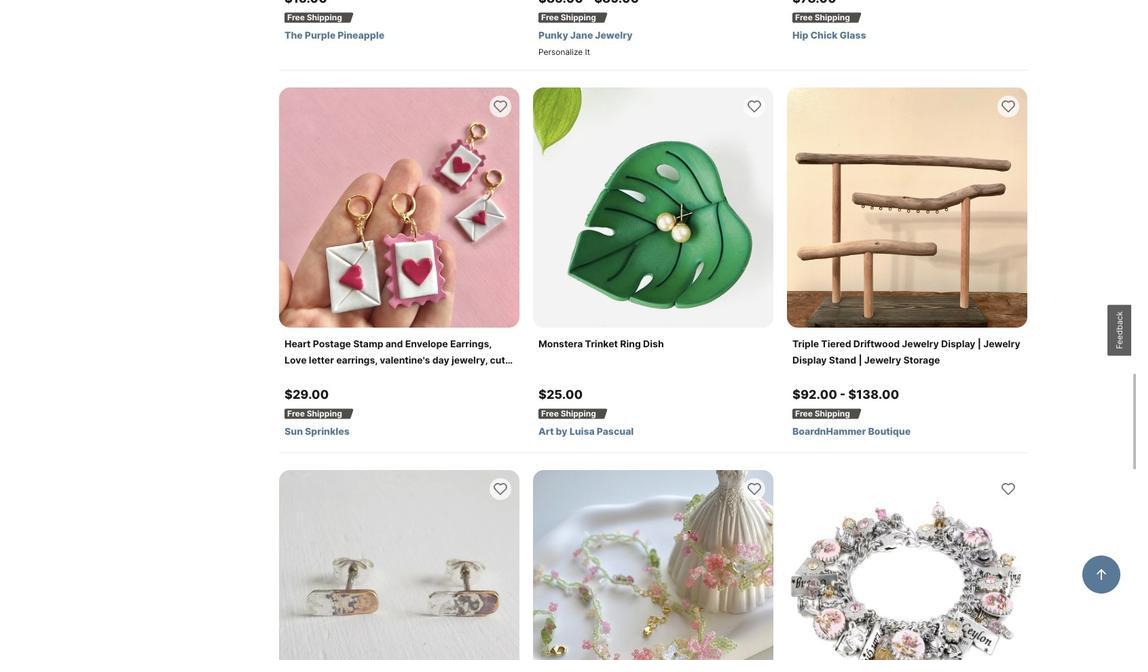 Task type: vqa. For each thing, say whether or not it's contained in the screenshot.
'HIP'
yes



Task type: describe. For each thing, give the bounding box(es) containing it.
triple tiered driftwood jewelry display | jewelry display stand | jewelry storage
[[793, 338, 1020, 366]]

letter
[[309, 355, 334, 366]]

free down $92.00
[[795, 409, 813, 419]]

punky jane jewelry link
[[539, 29, 768, 41]]

free shipping up jane
[[541, 12, 596, 22]]

it
[[585, 47, 590, 57]]

monstera trinket ring dish link
[[539, 336, 768, 352]]

clay
[[415, 371, 434, 382]]

sun
[[285, 426, 303, 437]]

free up sun
[[287, 409, 305, 419]]

the
[[285, 29, 303, 41]]

hip
[[793, 29, 808, 41]]

shipping up luisa
[[561, 409, 596, 419]]

earrings,
[[450, 338, 492, 350]]

tiered
[[821, 338, 851, 350]]

love
[[285, 355, 307, 366]]

jewelry inside punky jane jewelry personalize it
[[595, 29, 633, 41]]

art by luisa pascual link
[[539, 426, 768, 438]]

shipping up sprinkles
[[307, 409, 342, 419]]

0 horizontal spatial jewelry,
[[377, 371, 413, 382]]

trinket
[[585, 338, 618, 350]]

0 horizontal spatial |
[[859, 355, 862, 366]]

free shipping up chick
[[795, 12, 850, 22]]

0 vertical spatial earrings,
[[336, 355, 378, 366]]

favorite image for product name is hammered pure copper and fine silver bar studs, copper and fine silver earrings, everyday studs, minimalist studs, copper jewelry "image"
[[492, 482, 509, 498]]

valentine's
[[380, 355, 430, 366]]

favorite image for product name is triple tiered driftwood jewelry display | jewelry display stand | jewelry storage image
[[1000, 98, 1017, 115]]

chick
[[811, 29, 838, 41]]

boardnhammer boutique link
[[793, 426, 1022, 438]]

1 horizontal spatial jewelry,
[[452, 355, 488, 366]]

shipping up hip chick glass at right
[[815, 12, 850, 22]]

shipping up purple
[[307, 12, 342, 22]]

monstera trinket ring dish
[[539, 338, 664, 350]]

free up punky
[[541, 12, 559, 22]]

jane
[[570, 29, 593, 41]]

triple tiered driftwood jewelry display | jewelry display stand | jewelry storage link
[[793, 336, 1022, 369]]

ring
[[620, 338, 641, 350]]

personalize
[[539, 47, 583, 57]]

art by luisa pascual
[[539, 426, 634, 437]]

product name is monstera trinket ring dish image
[[533, 88, 774, 328]]

envelope
[[405, 338, 448, 350]]

pascual
[[597, 426, 634, 437]]

hip chick glass
[[793, 29, 866, 41]]

the purple pineapple
[[285, 29, 384, 41]]

stamp
[[353, 338, 383, 350]]

pineapple
[[338, 29, 384, 41]]

free up the the
[[287, 12, 305, 22]]

favorite image for product name is tea lover's charm bracelet, teacup jewelry, the english tea bracelet image
[[1000, 482, 1017, 498]]

free shipping up purple
[[287, 12, 342, 22]]



Task type: locate. For each thing, give the bounding box(es) containing it.
punky jane jewelry personalize it
[[539, 29, 633, 57]]

-
[[840, 388, 846, 402]]

jewelry,
[[452, 355, 488, 366], [377, 371, 413, 382]]

stand
[[829, 355, 857, 366]]

art
[[539, 426, 554, 437]]

1 vertical spatial earrings,
[[306, 371, 347, 382]]

$138.00
[[848, 388, 899, 402]]

product name is triple tiered driftwood jewelry display | jewelry display stand | jewelry storage image
[[787, 88, 1028, 328]]

sun sprinkles link
[[285, 426, 514, 438]]

free shipping up sun sprinkles
[[287, 409, 342, 419]]

punky
[[539, 29, 568, 41]]

love
[[285, 371, 304, 382]]

cute
[[490, 355, 511, 366]]

heart
[[285, 338, 311, 350]]

free up hip
[[795, 12, 813, 22]]

1 vertical spatial |
[[859, 355, 862, 366]]

postage
[[313, 338, 351, 350]]

earrings, down letter
[[306, 371, 347, 382]]

boardnhammer
[[793, 426, 866, 437]]

product name is hammered pure copper and fine silver bar studs, copper and fine silver earrings, everyday studs, minimalist studs, copper jewelry image
[[279, 471, 520, 661]]

earrings, up heart
[[336, 355, 378, 366]]

1 vertical spatial jewelry,
[[377, 371, 413, 382]]

earrings
[[437, 371, 475, 382]]

luisa
[[570, 426, 595, 437]]

by
[[556, 426, 568, 437]]

product name is heart postage stamp and envelope earrings, love letter earrings, valentine's day jewelry, cute love earrings, heart jewelry, clay earrings image
[[279, 88, 520, 328]]

$92.00 - $138.00
[[793, 388, 899, 402]]

0 horizontal spatial display
[[793, 355, 827, 366]]

jewelry, down earrings,
[[452, 355, 488, 366]]

favorite image for product name is heart postage stamp and envelope earrings, love letter earrings, valentine's day jewelry, cute love earrings, heart jewelry, clay earrings image
[[492, 98, 509, 115]]

1 vertical spatial display
[[793, 355, 827, 366]]

1 horizontal spatial |
[[978, 338, 981, 350]]

the purple pineapple link
[[285, 29, 514, 41]]

$92.00
[[793, 388, 837, 402]]

boutique
[[868, 426, 911, 437]]

free shipping up by
[[541, 409, 596, 419]]

1 horizontal spatial favorite image
[[1000, 98, 1017, 115]]

boardnhammer boutique
[[793, 426, 911, 437]]

monstera
[[539, 338, 583, 350]]

free shipping
[[287, 12, 342, 22], [541, 12, 596, 22], [795, 12, 850, 22], [287, 409, 342, 419], [541, 409, 596, 419], [795, 409, 850, 419]]

0 vertical spatial favorite image
[[1000, 98, 1017, 115]]

heart postage stamp and envelope earrings, love letter earrings, valentine's day jewelry, cute love earrings, heart jewelry, clay earrings link
[[285, 336, 514, 382]]

shipping up jane
[[561, 12, 596, 22]]

shipping up boardnhammer
[[815, 409, 850, 419]]

free
[[287, 12, 305, 22], [541, 12, 559, 22], [795, 12, 813, 22], [287, 409, 305, 419], [541, 409, 559, 419], [795, 409, 813, 419]]

1 horizontal spatial display
[[941, 338, 976, 350]]

1 vertical spatial favorite image
[[492, 482, 509, 498]]

display
[[941, 338, 976, 350], [793, 355, 827, 366]]

0 vertical spatial |
[[978, 338, 981, 350]]

glass
[[840, 29, 866, 41]]

shipping
[[307, 12, 342, 22], [561, 12, 596, 22], [815, 12, 850, 22], [307, 409, 342, 419], [561, 409, 596, 419], [815, 409, 850, 419]]

sun sprinkles
[[285, 426, 350, 437]]

free up art
[[541, 409, 559, 419]]

jewelry, down the valentine's
[[377, 371, 413, 382]]

0 vertical spatial display
[[941, 338, 976, 350]]

$29.00
[[285, 388, 329, 402]]

free shipping up boardnhammer
[[795, 409, 850, 419]]

$25.00
[[539, 388, 583, 402]]

purple
[[305, 29, 336, 41]]

hip chick glass link
[[793, 29, 1022, 41]]

triple
[[793, 338, 819, 350]]

favorite image
[[1000, 98, 1017, 115], [492, 482, 509, 498]]

0 vertical spatial jewelry,
[[452, 355, 488, 366]]

heart postage stamp and envelope earrings, love letter earrings, valentine's day jewelry, cute love earrings, heart jewelry, clay earrings $29.00
[[285, 338, 511, 402]]

favorite image for product name is monstera trinket ring dish image
[[746, 98, 763, 115]]

and
[[386, 338, 403, 350]]

driftwood
[[854, 338, 900, 350]]

|
[[978, 338, 981, 350], [859, 355, 862, 366]]

heart
[[350, 371, 375, 382]]

favorite image
[[492, 98, 509, 115], [746, 98, 763, 115], [746, 482, 763, 498], [1000, 482, 1017, 498]]

favorite image for product name is blossom beaded necklace and bracelet | romantic floral jewelry set | handmade gift for her | perfect for vacations, holidays and ceremonies image
[[746, 482, 763, 498]]

sprinkles
[[305, 426, 350, 437]]

day
[[432, 355, 449, 366]]

dish
[[643, 338, 664, 350]]

0 horizontal spatial favorite image
[[492, 482, 509, 498]]

earrings,
[[336, 355, 378, 366], [306, 371, 347, 382]]

product name is tea lover's charm bracelet, teacup jewelry, the english tea bracelet image
[[787, 471, 1028, 661]]

jewelry
[[595, 29, 633, 41], [902, 338, 939, 350], [984, 338, 1020, 350], [864, 355, 901, 366]]

storage
[[904, 355, 940, 366]]

product name is blossom beaded necklace and bracelet | romantic floral jewelry set | handmade gift for her | perfect for vacations, holidays and ceremonies image
[[533, 471, 774, 661]]



